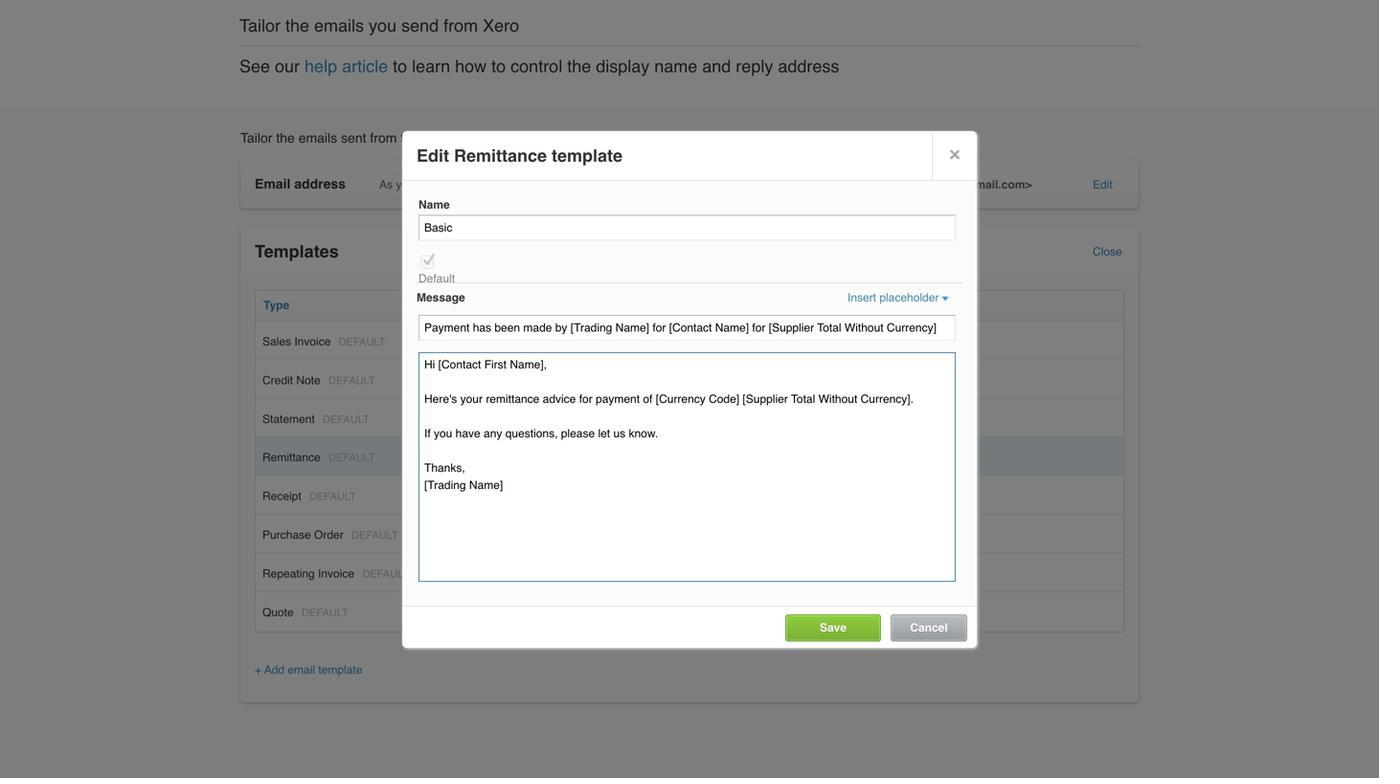 Task type: locate. For each thing, give the bounding box(es) containing it.
address right email on the top of the page
[[294, 176, 346, 192]]

2 basic from the top
[[454, 451, 482, 465]]

display
[[596, 57, 650, 76]]

0 vertical spatial name
[[654, 57, 698, 76]]

as you are the logged in user, emails are sent using the name john smith with replies going to <johnsmith43233@gmail.com>
[[379, 178, 1032, 192]]

default up remittance default
[[323, 414, 369, 426]]

default down the purchase order default
[[362, 568, 409, 580]]

invoice
[[294, 335, 331, 349], [318, 567, 354, 581]]

1 horizontal spatial sent
[[591, 178, 613, 192]]

name up default button
[[419, 198, 450, 212]]

5 basic link from the top
[[454, 606, 482, 620]]

you left send
[[369, 16, 397, 35]]

to left learn
[[393, 57, 407, 76]]

0 vertical spatial sent
[[341, 130, 366, 146]]

sales invoice default
[[262, 335, 385, 349]]

remittance
[[454, 146, 547, 166], [262, 451, 321, 465]]

tailor up see
[[239, 16, 281, 35]]

default inside sales invoice default
[[339, 336, 385, 348]]

sent left using
[[591, 178, 613, 192]]

2 basic link from the top
[[454, 451, 482, 465]]

close button
[[1093, 245, 1122, 259]]

1 vertical spatial edit
[[1093, 178, 1113, 192]]

close
[[1093, 245, 1122, 259]]

are right as
[[418, 178, 434, 192]]

name
[[654, 57, 698, 76], [666, 178, 694, 192]]

invoice down the purchase order default
[[318, 567, 354, 581]]

you
[[369, 16, 397, 35], [396, 178, 414, 192]]

+
[[255, 664, 262, 677]]

template up using
[[552, 146, 623, 166]]

the right using
[[646, 178, 662, 192]]

1 horizontal spatial are
[[571, 178, 588, 192]]

basic link for sales invoice
[[454, 335, 482, 349]]

1 vertical spatial invoice
[[318, 567, 354, 581]]

from left xero
[[444, 16, 478, 35]]

name left john in the right top of the page
[[666, 178, 694, 192]]

address right the reply
[[778, 57, 839, 76]]

name left and
[[654, 57, 698, 76]]

0 vertical spatial invoice
[[294, 335, 331, 349]]

1 horizontal spatial name
[[455, 299, 486, 312]]

0 vertical spatial emails
[[314, 16, 364, 35]]

the
[[285, 16, 309, 35], [567, 57, 591, 76], [276, 130, 295, 146], [437, 178, 453, 192], [646, 178, 662, 192]]

4 basic from the top
[[454, 567, 482, 581]]

1 horizontal spatial to
[[492, 57, 506, 76]]

basic link
[[454, 335, 482, 349], [454, 451, 482, 465], [454, 490, 482, 503], [454, 567, 482, 581], [454, 606, 482, 620]]

are
[[418, 178, 434, 192], [571, 178, 588, 192]]

basic link for receipt
[[454, 490, 482, 503]]

default down "repeating invoice default"
[[302, 607, 348, 619]]

insert placeholder
[[848, 291, 939, 305]]

smith
[[725, 178, 756, 192]]

1 basic from the top
[[454, 335, 482, 349]]

from left this
[[370, 130, 397, 146]]

default up credit note default
[[339, 336, 385, 348]]

save
[[820, 622, 847, 635]]

0 horizontal spatial sent
[[341, 130, 366, 146]]

basic for sales invoice
[[454, 335, 482, 349]]

you right as
[[396, 178, 414, 192]]

name
[[419, 198, 450, 212], [455, 299, 486, 312]]

logged
[[457, 178, 491, 192]]

edit up close button
[[1093, 178, 1113, 192]]

0 horizontal spatial from
[[370, 130, 397, 146]]

default down statement default
[[329, 452, 375, 464]]

2 are from the left
[[571, 178, 588, 192]]

3 basic from the top
[[454, 490, 482, 503]]

default inside remittance default
[[329, 452, 375, 464]]

default inside the purchase order default
[[352, 530, 398, 542]]

the right control
[[567, 57, 591, 76]]

0 horizontal spatial remittance
[[262, 451, 321, 465]]

to right going
[[851, 178, 860, 192]]

0 horizontal spatial are
[[418, 178, 434, 192]]

edit
[[417, 146, 449, 166], [1093, 178, 1113, 192]]

<johnsmith43233@gmail.com>
[[864, 178, 1032, 192]]

None text field
[[419, 315, 956, 341]]

edit down this
[[417, 146, 449, 166]]

email
[[288, 664, 315, 677]]

sent
[[341, 130, 366, 146], [591, 178, 613, 192]]

1 horizontal spatial address
[[778, 57, 839, 76]]

0 vertical spatial edit
[[417, 146, 449, 166]]

0 vertical spatial template
[[552, 146, 623, 166]]

name down default in the top left of the page
[[455, 299, 486, 312]]

sales
[[262, 335, 291, 349]]

add
[[264, 664, 285, 677]]

default up the purchase order default
[[309, 491, 356, 503]]

remittance down statement
[[262, 451, 321, 465]]

basic for repeating invoice
[[454, 567, 482, 581]]

receipt
[[262, 490, 301, 503]]

default right order
[[352, 530, 398, 542]]

0 horizontal spatial address
[[294, 176, 346, 192]]

edit for edit remittance template
[[417, 146, 449, 166]]

emails right the user,
[[535, 178, 568, 192]]

1 are from the left
[[418, 178, 434, 192]]

1 vertical spatial template
[[318, 664, 362, 677]]

0 horizontal spatial name
[[419, 198, 450, 212]]

tailor for tailor the emails you send from xero
[[239, 16, 281, 35]]

1 vertical spatial name
[[455, 299, 486, 312]]

to right how
[[492, 57, 506, 76]]

0 vertical spatial remittance
[[454, 146, 547, 166]]

1 vertical spatial emails
[[299, 130, 337, 146]]

3 basic link from the top
[[454, 490, 482, 503]]

template right email
[[318, 664, 362, 677]]

emails up email address on the left top
[[299, 130, 337, 146]]

statement
[[262, 413, 315, 426]]

2 vertical spatial emails
[[535, 178, 568, 192]]

default
[[339, 336, 385, 348], [329, 375, 375, 387], [323, 414, 369, 426], [329, 452, 375, 464], [309, 491, 356, 503], [352, 530, 398, 542], [362, 568, 409, 580], [302, 607, 348, 619]]

basic link for quote
[[454, 606, 482, 620]]

1 basic link from the top
[[454, 335, 482, 349]]

help
[[305, 57, 337, 76]]

edit remittance template
[[417, 146, 623, 166]]

basic
[[454, 335, 482, 349], [454, 451, 482, 465], [454, 490, 482, 503], [454, 567, 482, 581], [454, 606, 482, 620]]

template
[[552, 146, 623, 166], [318, 664, 362, 677]]

basic for receipt
[[454, 490, 482, 503]]

organization
[[425, 130, 498, 146]]

None text field
[[419, 352, 956, 582]]

5 basic from the top
[[454, 606, 482, 620]]

receipt default
[[262, 490, 356, 503]]

to
[[393, 57, 407, 76], [492, 57, 506, 76], [851, 178, 860, 192]]

invoice right sales
[[294, 335, 331, 349]]

reply
[[736, 57, 773, 76]]

name link
[[455, 299, 486, 312]]

repeating
[[262, 567, 315, 581]]

from
[[444, 16, 478, 35], [370, 130, 397, 146]]

purchase
[[262, 529, 311, 542]]

control
[[511, 57, 562, 76]]

0 vertical spatial from
[[444, 16, 478, 35]]

emails up help article link
[[314, 16, 364, 35]]

are left using
[[571, 178, 588, 192]]

quote default
[[262, 606, 348, 620]]

default inside credit note default
[[329, 375, 375, 387]]

default right note
[[329, 375, 375, 387]]

emails
[[314, 16, 364, 35], [299, 130, 337, 146], [535, 178, 568, 192]]

article
[[342, 57, 388, 76]]

remittance up the in
[[454, 146, 547, 166]]

0 vertical spatial tailor
[[239, 16, 281, 35]]

1 horizontal spatial edit
[[1093, 178, 1113, 192]]

sent left this
[[341, 130, 366, 146]]

0 horizontal spatial edit
[[417, 146, 449, 166]]

default inside quote default
[[302, 607, 348, 619]]

statement default
[[262, 413, 369, 426]]

0 horizontal spatial template
[[318, 664, 362, 677]]

edit for edit
[[1093, 178, 1113, 192]]

tailor up email on the top of the page
[[240, 130, 272, 146]]

default inside receipt default
[[309, 491, 356, 503]]

tailor
[[239, 16, 281, 35], [240, 130, 272, 146]]

Default button
[[419, 254, 436, 271]]

1 vertical spatial tailor
[[240, 130, 272, 146]]

templates
[[255, 242, 339, 261]]

address
[[778, 57, 839, 76], [294, 176, 346, 192]]

4 basic link from the top
[[454, 567, 482, 581]]



Task type: vqa. For each thing, say whether or not it's contained in the screenshot.
'Project' at the right of the page
no



Task type: describe. For each thing, give the bounding box(es) containing it.
2 horizontal spatial to
[[851, 178, 860, 192]]

invoice for sales
[[294, 335, 331, 349]]

0 vertical spatial name
[[419, 198, 450, 212]]

cancel button
[[910, 622, 948, 635]]

user,
[[506, 178, 531, 192]]

purchase order default
[[262, 529, 398, 542]]

tailor the emails sent from this organization
[[240, 130, 498, 146]]

Name text field
[[419, 215, 956, 241]]

1 horizontal spatial from
[[444, 16, 478, 35]]

order
[[314, 529, 344, 542]]

tailor the emails you send from xero
[[239, 16, 519, 35]]

basic link for remittance
[[454, 451, 482, 465]]

insert
[[848, 291, 876, 305]]

the up our on the top left
[[285, 16, 309, 35]]

repeating invoice default
[[262, 567, 409, 581]]

1 vertical spatial sent
[[591, 178, 613, 192]]

default inside statement default
[[323, 414, 369, 426]]

basic link for repeating invoice
[[454, 567, 482, 581]]

how
[[455, 57, 487, 76]]

type link
[[263, 299, 289, 312]]

send
[[401, 16, 439, 35]]

basic for quote
[[454, 606, 482, 620]]

and
[[702, 57, 731, 76]]

1 vertical spatial you
[[396, 178, 414, 192]]

replies
[[782, 178, 816, 192]]

credit note default
[[262, 374, 375, 387]]

message
[[417, 291, 465, 305]]

1 horizontal spatial template
[[552, 146, 623, 166]]

note
[[296, 374, 321, 387]]

0 vertical spatial you
[[369, 16, 397, 35]]

credit
[[262, 374, 293, 387]]

save button
[[820, 622, 847, 635]]

in
[[494, 178, 503, 192]]

as
[[379, 178, 393, 192]]

emails for sent
[[299, 130, 337, 146]]

email address
[[255, 176, 346, 192]]

+ add email template button
[[255, 664, 362, 677]]

edit button
[[1093, 178, 1113, 192]]

learn
[[412, 57, 450, 76]]

the left logged
[[437, 178, 453, 192]]

default inside "repeating invoice default"
[[362, 568, 409, 580]]

+ add email template
[[255, 664, 362, 677]]

our
[[275, 57, 300, 76]]

going
[[820, 178, 848, 192]]

using
[[616, 178, 643, 192]]

1 vertical spatial name
[[666, 178, 694, 192]]

placeholder
[[880, 291, 939, 305]]

invoice for repeating
[[318, 567, 354, 581]]

basic for remittance
[[454, 451, 482, 465]]

see our help article to learn how to control the display name and reply address
[[239, 57, 839, 76]]

xero
[[483, 16, 519, 35]]

emails for you
[[314, 16, 364, 35]]

see
[[239, 57, 270, 76]]

0 vertical spatial address
[[778, 57, 839, 76]]

remittance default
[[262, 451, 375, 465]]

john
[[698, 178, 722, 192]]

1 vertical spatial remittance
[[262, 451, 321, 465]]

the up email on the top of the page
[[276, 130, 295, 146]]

cancel
[[910, 622, 948, 635]]

0 horizontal spatial to
[[393, 57, 407, 76]]

this
[[401, 130, 422, 146]]

tailor for tailor the emails sent from this organization
[[240, 130, 272, 146]]

1 vertical spatial address
[[294, 176, 346, 192]]

1 vertical spatial from
[[370, 130, 397, 146]]

insert placeholder button
[[848, 291, 949, 305]]

help article link
[[305, 57, 388, 76]]

default
[[419, 272, 455, 285]]

quote
[[262, 606, 294, 620]]

1 horizontal spatial remittance
[[454, 146, 547, 166]]

email
[[255, 176, 291, 192]]

with
[[759, 178, 779, 192]]

type
[[263, 299, 289, 312]]



